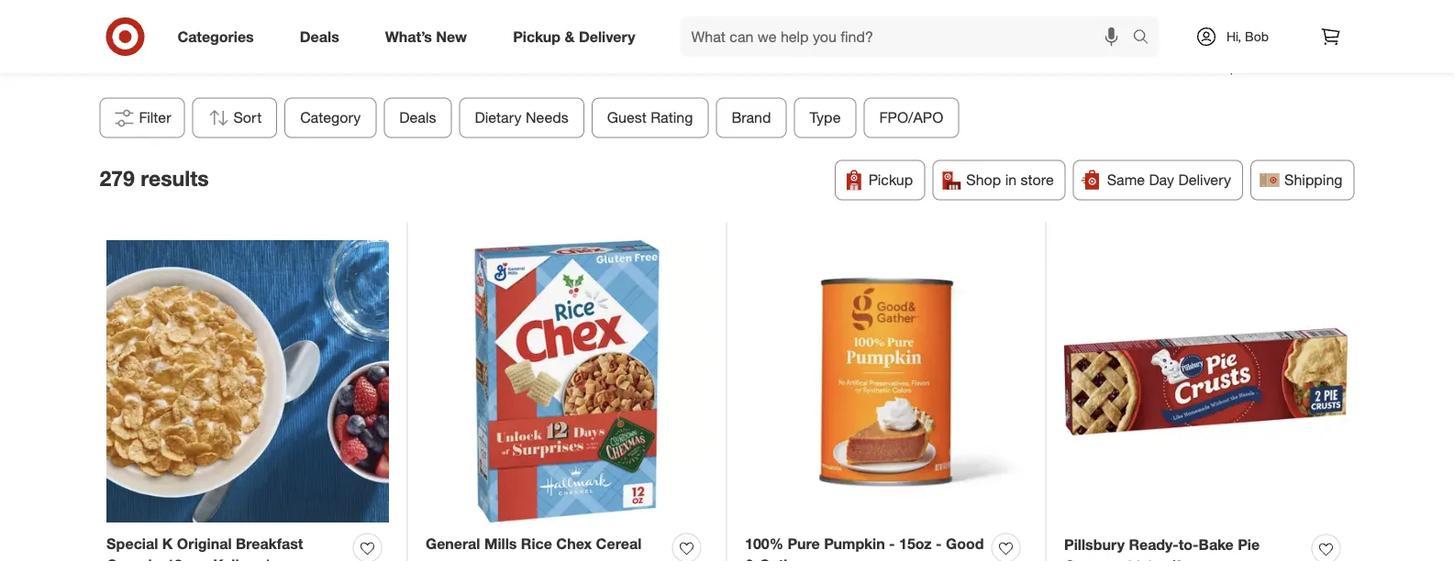 Task type: describe. For each thing, give the bounding box(es) containing it.
kellogg's
[[213, 556, 278, 562]]

to-
[[1179, 536, 1199, 554]]

new
[[436, 28, 467, 45]]

pillsbury ready-to-bake pie crusts - 14.1oz/2ct
[[1065, 536, 1260, 562]]

pickup for pickup
[[869, 171, 913, 189]]

279
[[100, 165, 135, 191]]

same day delivery
[[1107, 171, 1232, 189]]

shipping
[[1285, 171, 1343, 189]]

0 horizontal spatial &
[[565, 28, 575, 45]]

general
[[426, 535, 480, 553]]

what's new link
[[370, 17, 490, 57]]

categories link
[[162, 17, 277, 57]]

shop
[[967, 171, 1001, 189]]

pure
[[788, 535, 820, 553]]

100% pure pumpkin - 15oz - good & gather™
[[745, 535, 984, 562]]

original
[[177, 535, 232, 553]]

categories
[[178, 28, 254, 45]]

pickup & delivery link
[[498, 17, 659, 57]]

- left '15oz' at the bottom right of page
[[889, 535, 895, 553]]

what's
[[385, 28, 432, 45]]

pillsbury ready-to-bake pie crusts - 14.1oz/2ct link
[[1065, 535, 1305, 562]]

type
[[810, 109, 841, 127]]

dietary needs button
[[459, 98, 585, 138]]

delivery for same day delivery
[[1179, 171, 1232, 189]]

category
[[300, 109, 361, 127]]

pie
[[1238, 536, 1260, 554]]

hi,
[[1227, 28, 1242, 45]]

type button
[[794, 98, 857, 138]]

18oz
[[166, 556, 199, 562]]

bob
[[1246, 28, 1269, 45]]

dietary
[[475, 109, 522, 127]]

& inside "100% pure pumpkin - 15oz - good & gather™"
[[745, 556, 755, 562]]

k
[[162, 535, 173, 553]]

15oz
[[899, 535, 932, 553]]

day
[[1150, 171, 1175, 189]]

special k original breakfast cereal - 18oz - kellogg's
[[106, 535, 303, 562]]

filter button
[[100, 98, 185, 138]]

sort button
[[192, 98, 277, 138]]

- down the original
[[203, 556, 209, 562]]

guest
[[608, 109, 647, 127]]

search
[[1125, 29, 1169, 47]]

dietary needs
[[475, 109, 569, 127]]

chex
[[556, 535, 592, 553]]

shop in store button
[[933, 160, 1066, 201]]

fpo/apo
[[880, 109, 944, 127]]

deals for deals link
[[300, 28, 339, 45]]

gather™
[[759, 556, 816, 562]]

shop in store
[[967, 171, 1054, 189]]

results
[[141, 165, 209, 191]]

pickup button
[[835, 160, 925, 201]]

sort
[[234, 109, 262, 127]]



Task type: vqa. For each thing, say whether or not it's contained in the screenshot.
Sort button
yes



Task type: locate. For each thing, give the bounding box(es) containing it.
deals inside button
[[400, 109, 436, 127]]

needs
[[526, 109, 569, 127]]

shipping button
[[1251, 160, 1355, 201]]

1 horizontal spatial pickup
[[869, 171, 913, 189]]

100% pure pumpkin - 15oz - good & gather™ image
[[745, 241, 1028, 523], [745, 241, 1028, 523]]

crusts
[[1065, 557, 1111, 562]]

special
[[106, 535, 158, 553]]

0 horizontal spatial deals
[[300, 28, 339, 45]]

-
[[889, 535, 895, 553], [936, 535, 942, 553], [156, 556, 162, 562], [203, 556, 209, 562], [1115, 557, 1121, 562]]

cereal inside general mills rice chex cereal link
[[596, 535, 642, 553]]

1 vertical spatial delivery
[[1179, 171, 1232, 189]]

special k original breakfast cereal - 18oz - kellogg's link
[[106, 534, 346, 562]]

delivery for pickup & delivery
[[579, 28, 636, 45]]

pickup for pickup & delivery
[[513, 28, 561, 45]]

100% pure pumpkin - 15oz - good & gather™ link
[[745, 534, 985, 562]]

1 horizontal spatial &
[[745, 556, 755, 562]]

0 horizontal spatial pickup
[[513, 28, 561, 45]]

hi, bob
[[1227, 28, 1269, 45]]

general mills rice chex cereal
[[426, 535, 642, 553]]

deals left dietary
[[400, 109, 436, 127]]

deals link
[[284, 17, 362, 57]]

guest rating
[[608, 109, 693, 127]]

advertisement region
[[177, 0, 1278, 60]]

delivery
[[579, 28, 636, 45], [1179, 171, 1232, 189]]

0 vertical spatial delivery
[[579, 28, 636, 45]]

mills
[[484, 535, 517, 553]]

- inside pillsbury ready-to-bake pie crusts - 14.1oz/2ct
[[1115, 557, 1121, 562]]

& up "needs"
[[565, 28, 575, 45]]

- right '15oz' at the bottom right of page
[[936, 535, 942, 553]]

cereal
[[596, 535, 642, 553], [106, 556, 152, 562]]

delivery right day
[[1179, 171, 1232, 189]]

guest rating button
[[592, 98, 709, 138]]

14.1oz/2ct
[[1125, 557, 1197, 562]]

brand button
[[716, 98, 787, 138]]

in
[[1006, 171, 1017, 189]]

what's new
[[385, 28, 467, 45]]

same day delivery button
[[1073, 160, 1244, 201]]

delivery inside button
[[1179, 171, 1232, 189]]

rice
[[521, 535, 552, 553]]

0 horizontal spatial delivery
[[579, 28, 636, 45]]

brand
[[732, 109, 771, 127]]

279 results
[[100, 165, 209, 191]]

pickup down fpo/apo button
[[869, 171, 913, 189]]

deals up category
[[300, 28, 339, 45]]

0 vertical spatial pickup
[[513, 28, 561, 45]]

100%
[[745, 535, 784, 553]]

cereal for general mills rice chex cereal
[[596, 535, 642, 553]]

cereal for special k original breakfast cereal - 18oz - kellogg's
[[106, 556, 152, 562]]

category button
[[285, 98, 377, 138]]

deals for deals button
[[400, 109, 436, 127]]

bake
[[1199, 536, 1234, 554]]

pickup & delivery
[[513, 28, 636, 45]]

general mills rice chex cereal image
[[426, 241, 709, 523], [426, 241, 709, 523]]

pillsbury
[[1065, 536, 1125, 554]]

- left 18oz
[[156, 556, 162, 562]]

ready-
[[1129, 536, 1179, 554]]

cereal right chex
[[596, 535, 642, 553]]

sponsored
[[1224, 61, 1278, 75]]

delivery up guest
[[579, 28, 636, 45]]

breakfast
[[236, 535, 303, 553]]

- down the pillsbury on the right
[[1115, 557, 1121, 562]]

1 horizontal spatial cereal
[[596, 535, 642, 553]]

search button
[[1125, 17, 1169, 61]]

0 vertical spatial &
[[565, 28, 575, 45]]

&
[[565, 28, 575, 45], [745, 556, 755, 562]]

1 vertical spatial deals
[[400, 109, 436, 127]]

0 vertical spatial deals
[[300, 28, 339, 45]]

deals button
[[384, 98, 452, 138]]

filter
[[139, 109, 171, 127]]

pickup inside button
[[869, 171, 913, 189]]

cereal down special
[[106, 556, 152, 562]]

0 vertical spatial cereal
[[596, 535, 642, 553]]

pillsbury ready-to-bake pie crusts - 14.1oz/2ct image
[[1065, 241, 1348, 524], [1065, 241, 1348, 524]]

pickup
[[513, 28, 561, 45], [869, 171, 913, 189]]

good
[[946, 535, 984, 553]]

1 horizontal spatial delivery
[[1179, 171, 1232, 189]]

1 vertical spatial pickup
[[869, 171, 913, 189]]

special k original breakfast cereal - 18oz - kellogg's image
[[106, 241, 389, 523], [106, 241, 389, 523]]

pumpkin
[[824, 535, 885, 553]]

general mills rice chex cereal link
[[426, 534, 642, 555]]

1 horizontal spatial deals
[[400, 109, 436, 127]]

deals
[[300, 28, 339, 45], [400, 109, 436, 127]]

0 horizontal spatial cereal
[[106, 556, 152, 562]]

What can we help you find? suggestions appear below search field
[[681, 17, 1138, 57]]

fpo/apo button
[[864, 98, 959, 138]]

pickup up "needs"
[[513, 28, 561, 45]]

1 vertical spatial cereal
[[106, 556, 152, 562]]

1 vertical spatial &
[[745, 556, 755, 562]]

& down the 100%
[[745, 556, 755, 562]]

store
[[1021, 171, 1054, 189]]

rating
[[651, 109, 693, 127]]

same
[[1107, 171, 1145, 189]]

cereal inside the special k original breakfast cereal - 18oz - kellogg's
[[106, 556, 152, 562]]



